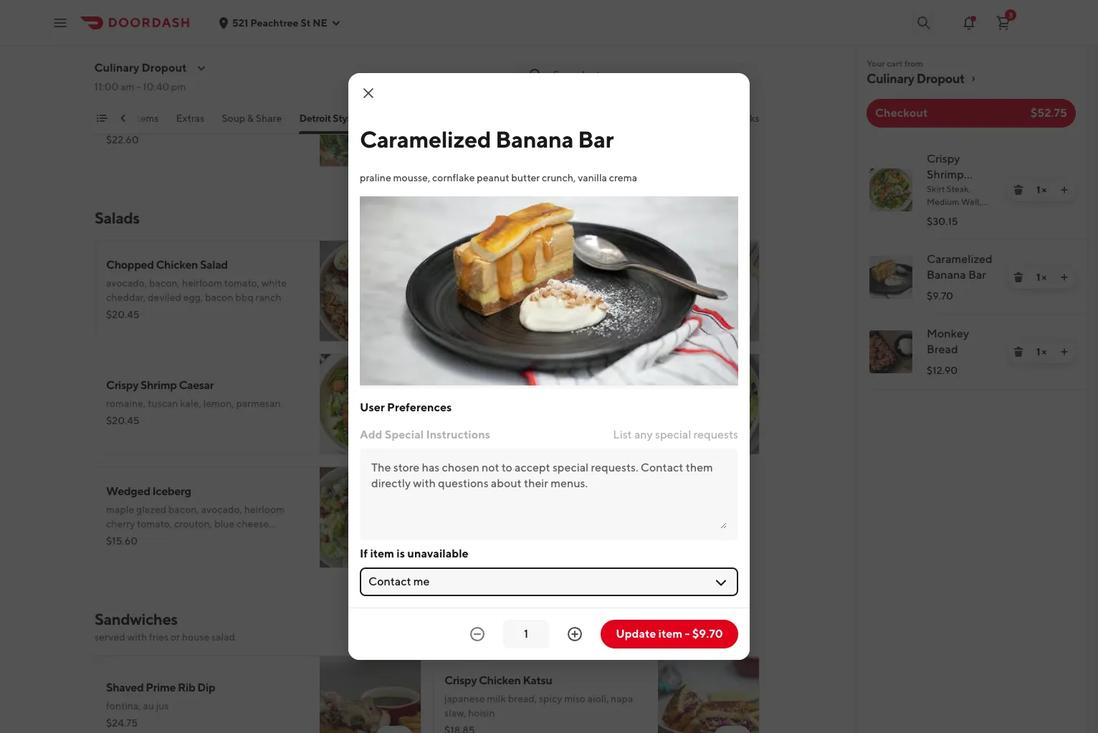 Task type: locate. For each thing, give the bounding box(es) containing it.
provolone, havarti, mozzarella cheese, parmesan, di napoli tomato & lots of basil $20.45
[[106, 0, 290, 32]]

tahini
[[445, 306, 471, 318]]

or
[[171, 632, 180, 643]]

0 horizontal spatial ranch
[[256, 292, 282, 303]]

2 1 from the top
[[1037, 272, 1041, 283]]

- for am
[[137, 81, 141, 93]]

0 horizontal spatial maple
[[106, 504, 134, 516]]

banana for praline mousse, cornflake peanut butter crunch, vanilla crema
[[496, 126, 574, 153]]

0 horizontal spatial white
[[262, 278, 287, 289]]

1
[[1037, 184, 1041, 196], [1037, 272, 1041, 283], [1037, 346, 1041, 358]]

add for wedged iceberg
[[385, 543, 405, 554]]

$24.75
[[106, 718, 138, 729]]

black truffle mushroom pizza smoked onion alfredo, mozzarella cheese, arugula $22.60
[[106, 83, 295, 146]]

pan
[[358, 113, 375, 124]]

bacon, for iceberg
[[169, 504, 199, 516]]

1 horizontal spatial caramelized
[[927, 252, 993, 266]]

caramelized banana bar down $30.15
[[927, 252, 993, 282]]

remove item from cart image right the steak,
[[1014, 184, 1025, 196]]

pizza for pan
[[376, 113, 400, 124]]

item for if
[[370, 547, 395, 561]]

1 for caesar
[[1037, 184, 1041, 196]]

heirloom up cheese
[[244, 504, 285, 516]]

wedged iceberg maple glazed bacon, avocado, heirloom cherry tomato, crouton, blue cheese dressing
[[106, 485, 285, 544]]

1 vertical spatial ×
[[1043, 272, 1047, 283]]

2 horizontal spatial crispy
[[927, 152, 961, 166]]

items
[[134, 113, 159, 124]]

toasted
[[445, 292, 479, 303]]

0 vertical spatial remove item from cart image
[[1014, 184, 1025, 196]]

banana for $9.70
[[927, 268, 967, 282]]

1 vertical spatial $20.45
[[106, 309, 140, 321]]

caramelized banana bar image inside list
[[870, 256, 913, 299]]

tomato, inside "chopped chicken salad avocado, bacon, heirloom tomato, white cheddar, deviled egg, bacon bbq ranch $20.45"
[[224, 278, 260, 289]]

popular
[[96, 113, 132, 124]]

1 remove item from cart image from the top
[[1014, 184, 1025, 196]]

1 vertical spatial shrimp
[[941, 209, 969, 220]]

culinary down cart
[[867, 71, 915, 86]]

0 vertical spatial 1 ×
[[1037, 184, 1047, 196]]

pizza
[[228, 83, 255, 97], [376, 113, 400, 124]]

bar up vanilla
[[578, 126, 614, 153]]

2 vertical spatial crispy
[[445, 674, 477, 688]]

& right soup
[[248, 113, 254, 124]]

crispy shrimp caesar image
[[870, 169, 913, 212], [320, 354, 422, 455]]

salad right house
[[515, 379, 543, 392]]

2 vertical spatial 1 ×
[[1037, 346, 1047, 358]]

1 vertical spatial $9.70
[[693, 628, 724, 641]]

1 vertical spatial -
[[685, 628, 690, 641]]

bacon, inside "chopped chicken salad avocado, bacon, heirloom tomato, white cheddar, deviled egg, bacon bbq ranch $20.45"
[[149, 278, 180, 289]]

1 $20.45 from the top
[[106, 21, 140, 32]]

& left kale
[[536, 258, 543, 272]]

3 1 from the top
[[1037, 346, 1041, 358]]

2 vertical spatial ×
[[1043, 346, 1047, 358]]

close caramelized banana bar image
[[360, 85, 377, 102]]

0 horizontal spatial chicken
[[156, 258, 198, 272]]

katsu
[[523, 674, 553, 688]]

0 horizontal spatial caesar
[[179, 379, 214, 392]]

2 vertical spatial $20.45
[[106, 415, 140, 427]]

$20.45 down romaine,
[[106, 415, 140, 427]]

dropout up 10:40
[[142, 61, 187, 75]]

2 horizontal spatial &
[[536, 258, 543, 272]]

0 vertical spatial chicken
[[156, 258, 198, 272]]

1 vertical spatial item
[[659, 628, 683, 641]]

spicy
[[539, 694, 563, 705]]

au
[[143, 701, 154, 712]]

chicken inside "chopped chicken salad avocado, bacon, heirloom tomato, white cheddar, deviled egg, bacon bbq ranch $20.45"
[[156, 258, 198, 272]]

$9.70 inside button
[[693, 628, 724, 641]]

shrimp inside crispy shrimp caesar romaine, tuscan kale, lemon, parmesan $20.45
[[141, 379, 177, 392]]

remove item from cart image right monkey bread
[[1014, 346, 1025, 358]]

crispy chicken katsu japanese milk bread, spicy miso aioli, napa slaw, hoisin
[[445, 674, 634, 719]]

1 horizontal spatial caramelized banana bar image
[[870, 256, 913, 299]]

caramelized banana bar image
[[360, 197, 739, 386], [870, 256, 913, 299]]

2 vertical spatial 1
[[1037, 346, 1041, 358]]

culinary
[[95, 61, 140, 75], [867, 71, 915, 86]]

hoisin
[[468, 708, 495, 719]]

caramelized banana bar inside caramelized banana bar dialog
[[360, 126, 614, 153]]

1 horizontal spatial white
[[526, 292, 551, 303]]

list
[[856, 139, 1088, 390]]

0 horizontal spatial -
[[137, 81, 141, 93]]

salads
[[95, 209, 140, 227]]

0 horizontal spatial dropout
[[142, 61, 187, 75]]

0 horizontal spatial bar
[[578, 126, 614, 153]]

shrimp up tuscan
[[141, 379, 177, 392]]

0 vertical spatial shrimp
[[927, 168, 965, 181]]

heirloom up the egg,
[[182, 278, 222, 289]]

house
[[480, 379, 513, 392]]

0 vertical spatial tomato,
[[224, 278, 260, 289]]

1 horizontal spatial salad
[[515, 379, 543, 392]]

crispy
[[927, 152, 961, 166], [106, 379, 139, 392], [445, 674, 477, 688]]

bacon, inside wedged iceberg maple glazed bacon, avocado, heirloom cherry tomato, crouton, blue cheese dressing
[[169, 504, 199, 516]]

0 horizontal spatial tomato,
[[137, 519, 172, 530]]

extras button
[[176, 111, 205, 134]]

0 horizontal spatial caramelized
[[360, 126, 491, 153]]

remove item from cart image
[[1014, 272, 1025, 283]]

heirloom inside wedged iceberg maple glazed bacon, avocado, heirloom cherry tomato, crouton, blue cheese dressing
[[244, 504, 285, 516]]

0 vertical spatial caramelized banana bar
[[360, 126, 614, 153]]

banana up butter
[[496, 126, 574, 153]]

0 vertical spatial add one to cart image
[[1059, 184, 1071, 196]]

3 items, open order cart image
[[996, 14, 1013, 31]]

&
[[231, 4, 237, 15], [248, 113, 254, 124], [536, 258, 543, 272]]

bar inside dialog
[[578, 126, 614, 153]]

crispy inside crispy shrimp caesar romaine, tuscan kale, lemon, parmesan $20.45
[[106, 379, 139, 392]]

0 vertical spatial avocado,
[[106, 278, 147, 289]]

3 1 × from the top
[[1037, 346, 1047, 358]]

1 cheddar, from the left
[[106, 292, 146, 303]]

ne
[[313, 17, 328, 28]]

1 horizontal spatial heirloom
[[244, 504, 285, 516]]

item inside button
[[659, 628, 683, 641]]

item right if on the bottom of the page
[[370, 547, 395, 561]]

tomato, down glazed on the bottom left of the page
[[137, 519, 172, 530]]

mousse,
[[393, 172, 431, 184]]

- right update
[[685, 628, 690, 641]]

0 vertical spatial salad
[[200, 258, 228, 272]]

chicken
[[156, 258, 198, 272], [479, 674, 521, 688]]

buttermilk
[[445, 398, 492, 410]]

- right am
[[137, 81, 141, 93]]

pizza right pan
[[376, 113, 400, 124]]

caramelized
[[360, 126, 491, 153], [927, 252, 993, 266]]

crispy up japanese
[[445, 674, 477, 688]]

1 1 from the top
[[1037, 184, 1041, 196]]

$9.70 up crispy chicken katsu image
[[693, 628, 724, 641]]

0 horizontal spatial &
[[231, 4, 237, 15]]

521 peachtree st ne button
[[218, 17, 342, 28]]

maple down pistachio,
[[595, 292, 623, 303]]

0 vertical spatial 1
[[1037, 184, 1041, 196]]

$20.45 down chopped
[[106, 309, 140, 321]]

shrimp inside skirt steak, medium well, no shrimp $30.15
[[941, 209, 969, 220]]

item right update
[[659, 628, 683, 641]]

1 horizontal spatial caramelized banana bar
[[927, 252, 993, 282]]

1 vertical spatial crispy shrimp caesar image
[[320, 354, 422, 455]]

0 horizontal spatial cheddar,
[[106, 292, 146, 303]]

pizza inside black truffle mushroom pizza smoked onion alfredo, mozzarella cheese, arugula $22.60
[[228, 83, 255, 97]]

1 horizontal spatial &
[[248, 113, 254, 124]]

crispy for crispy shrimp caesar romaine, tuscan kale, lemon, parmesan $20.45
[[106, 379, 139, 392]]

add for butternut squash & kale
[[723, 316, 743, 328]]

0 vertical spatial caesar
[[927, 184, 964, 197]]

1 vertical spatial mozzarella
[[209, 103, 258, 114]]

notification bell image
[[961, 14, 978, 31]]

0 vertical spatial bar
[[578, 126, 614, 153]]

$17.20
[[445, 309, 474, 321]]

chicken inside the crispy chicken katsu japanese milk bread, spicy miso aioli, napa slaw, hoisin
[[479, 674, 521, 688]]

1 vertical spatial tomato,
[[137, 519, 172, 530]]

1 horizontal spatial dropout
[[917, 71, 965, 86]]

0 horizontal spatial caramelized banana bar
[[360, 126, 614, 153]]

$9.70 inside list
[[927, 291, 954, 302]]

0 horizontal spatial banana
[[496, 126, 574, 153]]

white
[[262, 278, 287, 289], [526, 292, 551, 303]]

shrimp up 'skirt' on the top of the page
[[927, 168, 965, 181]]

0 vertical spatial item
[[370, 547, 395, 561]]

0 vertical spatial -
[[137, 81, 141, 93]]

salad for chopped chicken salad
[[200, 258, 228, 272]]

crouton,
[[174, 519, 212, 530]]

1 vertical spatial crispy
[[106, 379, 139, 392]]

napoli
[[166, 4, 194, 15]]

1 horizontal spatial maple
[[595, 292, 623, 303]]

culinary dropout up 11:00 am - 10:40 pm
[[95, 61, 187, 75]]

caesar inside crispy shrimp caesar romaine, tuscan kale, lemon, parmesan $20.45
[[179, 379, 214, 392]]

2 vertical spatial &
[[536, 258, 543, 272]]

× for caesar
[[1043, 184, 1047, 196]]

1 × from the top
[[1043, 184, 1047, 196]]

bar
[[578, 126, 614, 153], [969, 268, 987, 282]]

ranch
[[256, 292, 282, 303], [494, 398, 520, 410]]

open menu image
[[52, 14, 69, 31]]

2 remove item from cart image from the top
[[1014, 346, 1025, 358]]

cheddar, down date,
[[553, 292, 593, 303]]

- for item
[[685, 628, 690, 641]]

0 vertical spatial crispy shrimp caesar image
[[870, 169, 913, 212]]

add one to cart image
[[1059, 184, 1071, 196], [1059, 272, 1071, 283], [1059, 346, 1071, 358]]

0 horizontal spatial avocado,
[[106, 278, 147, 289]]

1 horizontal spatial -
[[685, 628, 690, 641]]

1 vertical spatial bacon,
[[169, 504, 199, 516]]

1 vertical spatial 1 ×
[[1037, 272, 1047, 283]]

skirt steak, medium well, no shrimp $30.15
[[927, 184, 982, 227]]

rib
[[178, 681, 195, 695]]

1 ×
[[1037, 184, 1047, 196], [1037, 272, 1047, 283], [1037, 346, 1047, 358]]

1 vertical spatial chicken
[[479, 674, 521, 688]]

cheese, left 'detroit'
[[260, 103, 295, 114]]

chicken up deviled
[[156, 258, 198, 272]]

bacon, up deviled
[[149, 278, 180, 289]]

add button
[[376, 136, 413, 159], [376, 311, 413, 334], [715, 311, 752, 334], [376, 424, 413, 447], [715, 424, 752, 447], [376, 537, 413, 560]]

culinary dropout down from on the top right of the page
[[867, 71, 965, 86]]

pm
[[172, 81, 186, 93]]

caramelized banana bar up peanut
[[360, 126, 614, 153]]

pear,
[[481, 278, 504, 289]]

increase quantity by 1 image
[[567, 626, 584, 643]]

1 horizontal spatial item
[[659, 628, 683, 641]]

3 $20.45 from the top
[[106, 415, 140, 427]]

crispy shrimp caesar romaine, tuscan kale, lemon, parmesan $20.45
[[106, 379, 281, 427]]

1 add one to cart image from the top
[[1059, 184, 1071, 196]]

0 vertical spatial maple
[[595, 292, 623, 303]]

banana inside 'caramelized banana bar'
[[927, 268, 967, 282]]

list containing crispy shrimp caesar
[[856, 139, 1088, 390]]

avocado,
[[106, 278, 147, 289], [201, 504, 242, 516]]

banana
[[496, 126, 574, 153], [927, 268, 967, 282]]

shrimp
[[927, 168, 965, 181], [941, 209, 969, 220], [141, 379, 177, 392]]

soup & share
[[222, 113, 283, 124]]

ranch inside cheap house salad buttermilk ranch
[[494, 398, 520, 410]]

soup & share button
[[222, 111, 283, 134]]

add for chopped chicken salad
[[385, 316, 405, 328]]

3 × from the top
[[1043, 346, 1047, 358]]

1 horizontal spatial avocado,
[[201, 504, 242, 516]]

0 vertical spatial &
[[231, 4, 237, 15]]

1 horizontal spatial crispy shrimp caesar image
[[870, 169, 913, 212]]

1 vertical spatial maple
[[106, 504, 134, 516]]

salad inside cheap house salad buttermilk ranch
[[515, 379, 543, 392]]

ranch down house
[[494, 398, 520, 410]]

2 cheddar, from the left
[[553, 292, 593, 303]]

if item is unavailable
[[360, 547, 469, 561]]

salad inside "chopped chicken salad avocado, bacon, heirloom tomato, white cheddar, deviled egg, bacon bbq ranch $20.45"
[[200, 258, 228, 272]]

2 vertical spatial add one to cart image
[[1059, 346, 1071, 358]]

0 vertical spatial cheese,
[[244, 0, 278, 1]]

item
[[370, 547, 395, 561], [659, 628, 683, 641]]

vinaigrette
[[473, 306, 522, 318]]

2 $20.45 from the top
[[106, 309, 140, 321]]

vanilla
[[578, 172, 607, 184]]

0 vertical spatial banana
[[496, 126, 574, 153]]

scroll menu navigation left image
[[118, 113, 129, 124]]

dropout
[[142, 61, 187, 75], [917, 71, 965, 86]]

chicken up the milk
[[479, 674, 521, 688]]

add button for wedged iceberg
[[376, 537, 413, 560]]

1 vertical spatial remove item from cart image
[[1014, 346, 1025, 358]]

1 horizontal spatial pizza
[[376, 113, 400, 124]]

bar for praline mousse, cornflake peanut butter crunch, vanilla crema
[[578, 126, 614, 153]]

culinary dropout inside culinary dropout 'link'
[[867, 71, 965, 86]]

2 1 × from the top
[[1037, 272, 1047, 283]]

bacon,
[[149, 278, 180, 289], [169, 504, 199, 516]]

tomato, up the bbq on the left
[[224, 278, 260, 289]]

caramelized banana bar for praline mousse, cornflake peanut butter crunch, vanilla crema
[[360, 126, 614, 153]]

521 peachtree st ne
[[232, 17, 328, 28]]

your cart from
[[867, 58, 924, 69]]

1 vertical spatial add one to cart image
[[1059, 272, 1071, 283]]

caramelized up mousse,
[[360, 126, 491, 153]]

cheddar, down chopped
[[106, 292, 146, 303]]

caramelized banana bar dialog
[[349, 73, 750, 661]]

0 horizontal spatial crispy shrimp caesar image
[[320, 354, 422, 455]]

add
[[385, 141, 405, 153], [385, 316, 405, 328], [723, 316, 743, 328], [360, 428, 383, 442], [385, 430, 405, 441], [723, 430, 743, 441], [385, 543, 405, 554]]

0 horizontal spatial pizza
[[228, 83, 255, 97]]

dropout down from on the top right of the page
[[917, 71, 965, 86]]

kale,
[[180, 398, 201, 410]]

served
[[95, 632, 125, 643]]

1 vertical spatial avocado,
[[201, 504, 242, 516]]

0 vertical spatial bacon,
[[149, 278, 180, 289]]

1 vertical spatial ranch
[[494, 398, 520, 410]]

add inside caramelized banana bar dialog
[[360, 428, 383, 442]]

banana down $30.15
[[927, 268, 967, 282]]

bar left remove item from cart icon
[[969, 268, 987, 282]]

banana inside caramelized banana bar dialog
[[496, 126, 574, 153]]

crispy up romaine,
[[106, 379, 139, 392]]

heirloom inside "chopped chicken salad avocado, bacon, heirloom tomato, white cheddar, deviled egg, bacon bbq ranch $20.45"
[[182, 278, 222, 289]]

0 vertical spatial heirloom
[[182, 278, 222, 289]]

0 vertical spatial $20.45
[[106, 21, 140, 32]]

1 vertical spatial 1
[[1037, 272, 1041, 283]]

caesar for crispy shrimp caesar
[[927, 184, 964, 197]]

caramelized inside dialog
[[360, 126, 491, 153]]

cheap house salad buttermilk ranch
[[445, 379, 543, 410]]

crispy inside 'crispy shrimp caesar'
[[927, 152, 961, 166]]

1 horizontal spatial cheddar,
[[553, 292, 593, 303]]

culinary dropout
[[95, 61, 187, 75], [867, 71, 965, 86]]

0 vertical spatial ranch
[[256, 292, 282, 303]]

1 vertical spatial white
[[526, 292, 551, 303]]

culinary up 11:00 on the left of page
[[95, 61, 140, 75]]

1 horizontal spatial tomato,
[[224, 278, 260, 289]]

pizza up soup
[[228, 83, 255, 97]]

with
[[127, 632, 147, 643]]

- inside button
[[685, 628, 690, 641]]

bacon, up crouton,
[[169, 504, 199, 516]]

add for crispy shrimp caesar
[[385, 430, 405, 441]]

$9.70 up monkey
[[927, 291, 954, 302]]

1 horizontal spatial chicken
[[479, 674, 521, 688]]

$12.90
[[927, 365, 958, 377]]

shrimp down medium
[[941, 209, 969, 220]]

& inside butternut squash & kale bartlett pear, ancient grains, date, pistachio, toasted mulberry, white cheddar, maple tahini vinaigrette
[[536, 258, 543, 272]]

1 × for bar
[[1037, 272, 1047, 283]]

ranch right the bbq on the left
[[256, 292, 282, 303]]

avocado, up blue
[[201, 504, 242, 516]]

cheap house salad image
[[658, 354, 760, 455]]

Current quantity is 1 number field
[[512, 627, 541, 643]]

add button for black truffle mushroom pizza
[[376, 136, 413, 159]]

cheese, up of
[[244, 0, 278, 1]]

caesar inside 'crispy shrimp caesar'
[[927, 184, 964, 197]]

white inside "chopped chicken salad avocado, bacon, heirloom tomato, white cheddar, deviled egg, bacon bbq ranch $20.45"
[[262, 278, 287, 289]]

butternut squash & kale image
[[658, 240, 760, 342]]

-
[[137, 81, 141, 93], [685, 628, 690, 641]]

0 vertical spatial caramelized
[[360, 126, 491, 153]]

avocado, down chopped
[[106, 278, 147, 289]]

fries
[[149, 632, 169, 643]]

di
[[155, 4, 164, 15]]

caramelized down $30.15
[[927, 252, 993, 266]]

0 horizontal spatial salad
[[200, 258, 228, 272]]

$20.45 down parmesan,
[[106, 21, 140, 32]]

1 vertical spatial salad
[[515, 379, 543, 392]]

salad for cheap house salad
[[515, 379, 543, 392]]

house
[[182, 632, 210, 643]]

0 horizontal spatial item
[[370, 547, 395, 561]]

0 vertical spatial pizza
[[228, 83, 255, 97]]

& left lots
[[231, 4, 237, 15]]

cheddar, inside "chopped chicken salad avocado, bacon, heirloom tomato, white cheddar, deviled egg, bacon bbq ranch $20.45"
[[106, 292, 146, 303]]

onion
[[144, 103, 170, 114]]

remove item from cart image
[[1014, 184, 1025, 196], [1014, 346, 1025, 358]]

1 horizontal spatial bar
[[969, 268, 987, 282]]

shaved
[[106, 681, 144, 695]]

2 add one to cart image from the top
[[1059, 272, 1071, 283]]

2 × from the top
[[1043, 272, 1047, 283]]

maple up cherry
[[106, 504, 134, 516]]

crispy inside the crispy chicken katsu japanese milk bread, spicy miso aioli, napa slaw, hoisin
[[445, 674, 477, 688]]

1 horizontal spatial culinary dropout
[[867, 71, 965, 86]]

tomato,
[[224, 278, 260, 289], [137, 519, 172, 530]]

crispy up 'skirt' on the top of the page
[[927, 152, 961, 166]]

jus
[[156, 701, 169, 712]]

1 horizontal spatial banana
[[927, 268, 967, 282]]

1 vertical spatial caramelized banana bar
[[927, 252, 993, 282]]

0 vertical spatial $9.70
[[927, 291, 954, 302]]

list
[[614, 428, 632, 442]]

salad up bacon
[[200, 258, 228, 272]]

milk
[[487, 694, 506, 705]]

black truffle mushroom pizza image
[[320, 65, 422, 167]]

1 vertical spatial bar
[[969, 268, 987, 282]]

maple inside wedged iceberg maple glazed bacon, avocado, heirloom cherry tomato, crouton, blue cheese dressing
[[106, 504, 134, 516]]

1 vertical spatial pizza
[[376, 113, 400, 124]]

cheap
[[445, 379, 478, 392]]

bar for $9.70
[[969, 268, 987, 282]]

1 1 × from the top
[[1037, 184, 1047, 196]]



Task type: describe. For each thing, give the bounding box(es) containing it.
your
[[867, 58, 886, 69]]

parmesan
[[236, 398, 281, 410]]

add for black truffle mushroom pizza
[[385, 141, 405, 153]]

japanese
[[445, 694, 485, 705]]

tuscan
[[148, 398, 178, 410]]

butternut
[[445, 258, 495, 272]]

chicken for crispy
[[479, 674, 521, 688]]

lots
[[239, 4, 256, 15]]

glazed
[[136, 504, 167, 516]]

shrimp for crispy shrimp caesar
[[927, 168, 965, 181]]

521
[[232, 17, 248, 28]]

cherry
[[106, 519, 135, 530]]

crunch,
[[542, 172, 576, 184]]

list any special requests
[[614, 428, 739, 442]]

havarti,
[[157, 0, 191, 1]]

peanut
[[477, 172, 510, 184]]

crispy shrimp caesar
[[927, 152, 965, 197]]

add for cheap house salad
[[723, 430, 743, 441]]

× for bar
[[1043, 272, 1047, 283]]

add button for crispy shrimp caesar
[[376, 424, 413, 447]]

bread,
[[508, 694, 537, 705]]

cornflake
[[433, 172, 475, 184]]

popular items button
[[96, 111, 159, 134]]

add button for cheap house salad
[[715, 424, 752, 447]]

medium
[[927, 197, 960, 207]]

well,
[[962, 197, 982, 207]]

pistachio,
[[598, 278, 642, 289]]

3 add one to cart image from the top
[[1059, 346, 1071, 358]]

cheese pizza image
[[320, 0, 422, 54]]

drinks button
[[731, 111, 760, 134]]

wedged
[[106, 485, 150, 499]]

11:00
[[95, 81, 119, 93]]

remove item from cart image for monkey bread
[[1014, 346, 1025, 358]]

butter
[[512, 172, 540, 184]]

share
[[256, 113, 283, 124]]

$22.60
[[106, 134, 139, 146]]

peachtree
[[251, 17, 299, 28]]

$20.45 inside provolone, havarti, mozzarella cheese, parmesan, di napoli tomato & lots of basil $20.45
[[106, 21, 140, 32]]

$20.45 inside crispy shrimp caesar romaine, tuscan kale, lemon, parmesan $20.45
[[106, 415, 140, 427]]

grains,
[[542, 278, 571, 289]]

smoked
[[106, 103, 142, 114]]

drinks
[[731, 113, 760, 124]]

culinary dropout link
[[867, 70, 1077, 88]]

0 horizontal spatial culinary
[[95, 61, 140, 75]]

culinary inside 'link'
[[867, 71, 915, 86]]

sandwiches served with fries or house salad
[[95, 610, 235, 643]]

add button for butternut squash & kale
[[715, 311, 752, 334]]

salad
[[212, 632, 235, 643]]

bacon
[[205, 292, 234, 303]]

caramelized for praline mousse, cornflake peanut butter crunch, vanilla crema
[[360, 126, 491, 153]]

of
[[258, 4, 267, 15]]

cheese, inside black truffle mushroom pizza smoked onion alfredo, mozzarella cheese, arugula $22.60
[[260, 103, 295, 114]]

white inside butternut squash & kale bartlett pear, ancient grains, date, pistachio, toasted mulberry, white cheddar, maple tahini vinaigrette
[[526, 292, 551, 303]]

dip
[[197, 681, 215, 695]]

avocado, inside "chopped chicken salad avocado, bacon, heirloom tomato, white cheddar, deviled egg, bacon bbq ranch $20.45"
[[106, 278, 147, 289]]

black
[[106, 83, 134, 97]]

cheese, inside provolone, havarti, mozzarella cheese, parmesan, di napoli tomato & lots of basil $20.45
[[244, 0, 278, 1]]

cheddar, inside butternut squash & kale bartlett pear, ancient grains, date, pistachio, toasted mulberry, white cheddar, maple tahini vinaigrette
[[553, 292, 593, 303]]

pepperoni & italian sausage pizza image
[[658, 0, 760, 54]]

0 horizontal spatial culinary dropout
[[95, 61, 187, 75]]

chopped chicken salad image
[[320, 240, 422, 342]]

chicken for chopped
[[156, 258, 198, 272]]

crispy chicken katsu image
[[658, 656, 760, 734]]

avocado, inside wedged iceberg maple glazed bacon, avocado, heirloom cherry tomato, crouton, blue cheese dressing
[[201, 504, 242, 516]]

add one to cart image for bar
[[1059, 272, 1071, 283]]

monkey bread image
[[870, 331, 913, 374]]

lemon,
[[203, 398, 234, 410]]

bbq
[[235, 292, 254, 303]]

caramelized banana bar for $9.70
[[927, 252, 993, 282]]

& inside provolone, havarti, mozzarella cheese, parmesan, di napoli tomato & lots of basil $20.45
[[231, 4, 237, 15]]

shaved prime rib dip fontina, au jus $24.75
[[106, 681, 215, 729]]

romaine,
[[106, 398, 146, 410]]

11:00 am - 10:40 pm
[[95, 81, 186, 93]]

remove item from cart image for crispy shrimp caesar
[[1014, 184, 1025, 196]]

ranch inside "chopped chicken salad avocado, bacon, heirloom tomato, white cheddar, deviled egg, bacon bbq ranch $20.45"
[[256, 292, 282, 303]]

add one to cart image for caesar
[[1059, 184, 1071, 196]]

caesar for crispy shrimp caesar romaine, tuscan kale, lemon, parmesan $20.45
[[179, 379, 214, 392]]

praline mousse, cornflake peanut butter crunch, vanilla crema
[[360, 172, 638, 184]]

decrease quantity by 1 image
[[469, 626, 486, 643]]

$52.75
[[1031, 106, 1068, 120]]

iceberg
[[152, 485, 191, 499]]

tomato
[[196, 4, 229, 15]]

soup
[[222, 113, 246, 124]]

item for update
[[659, 628, 683, 641]]

dropout inside culinary dropout 'link'
[[917, 71, 965, 86]]

crispy for crispy shrimp caesar
[[927, 152, 961, 166]]

chopped chicken salad avocado, bacon, heirloom tomato, white cheddar, deviled egg, bacon bbq ranch $20.45
[[106, 258, 287, 321]]

caramelized banana bar image inside dialog
[[360, 197, 739, 386]]

if
[[360, 547, 368, 561]]

special
[[385, 428, 424, 442]]

mushroom
[[171, 83, 226, 97]]

user
[[360, 401, 385, 415]]

& inside button
[[248, 113, 254, 124]]

dressing
[[106, 533, 144, 544]]

Item Search search field
[[554, 67, 749, 83]]

popular items
[[96, 113, 159, 124]]

1 × for caesar
[[1037, 184, 1047, 196]]

bread
[[927, 343, 959, 356]]

from
[[905, 58, 924, 69]]

add button for chopped chicken salad
[[376, 311, 413, 334]]

miso
[[565, 694, 586, 705]]

user preferences
[[360, 401, 452, 415]]

monkey bread
[[927, 327, 970, 356]]

wedged iceberg image
[[320, 467, 422, 569]]

crispy for crispy chicken katsu japanese milk bread, spicy miso aioli, napa slaw, hoisin
[[445, 674, 477, 688]]

mozzarella inside provolone, havarti, mozzarella cheese, parmesan, di napoli tomato & lots of basil $20.45
[[193, 0, 242, 1]]

extras
[[176, 113, 205, 124]]

tomato, inside wedged iceberg maple glazed bacon, avocado, heirloom cherry tomato, crouton, blue cheese dressing
[[137, 519, 172, 530]]

egg,
[[184, 292, 203, 303]]

pizza for mushroom
[[228, 83, 255, 97]]

mozzarella inside black truffle mushroom pizza smoked onion alfredo, mozzarella cheese, arugula $22.60
[[209, 103, 258, 114]]

Add Special Instructions text field
[[372, 461, 727, 529]]

add special instructions
[[360, 428, 491, 442]]

instructions
[[426, 428, 491, 442]]

bartlett
[[445, 278, 479, 289]]

1 for bar
[[1037, 272, 1041, 283]]

monkey
[[927, 327, 970, 341]]

shrimp for crispy shrimp caesar romaine, tuscan kale, lemon, parmesan $20.45
[[141, 379, 177, 392]]

bacon, for chicken
[[149, 278, 180, 289]]

no
[[927, 209, 939, 220]]

am
[[121, 81, 135, 93]]

kale
[[545, 258, 568, 272]]

praline
[[360, 172, 391, 184]]

truffle
[[136, 83, 169, 97]]

parmesan,
[[106, 4, 153, 15]]

slaw,
[[445, 708, 466, 719]]

update item - $9.70 button
[[601, 620, 739, 649]]

chopped
[[106, 258, 154, 272]]

update
[[616, 628, 657, 641]]

caramelized for $9.70
[[927, 252, 993, 266]]

$20.45 inside "chopped chicken salad avocado, bacon, heirloom tomato, white cheddar, deviled egg, bacon bbq ranch $20.45"
[[106, 309, 140, 321]]

checkout
[[876, 106, 929, 120]]

detroit
[[300, 113, 332, 124]]

shaved prime rib dip image
[[320, 656, 422, 734]]

ancient
[[506, 278, 540, 289]]

maple inside butternut squash & kale bartlett pear, ancient grains, date, pistachio, toasted mulberry, white cheddar, maple tahini vinaigrette
[[595, 292, 623, 303]]



Task type: vqa. For each thing, say whether or not it's contained in the screenshot.
'cornflake'
yes



